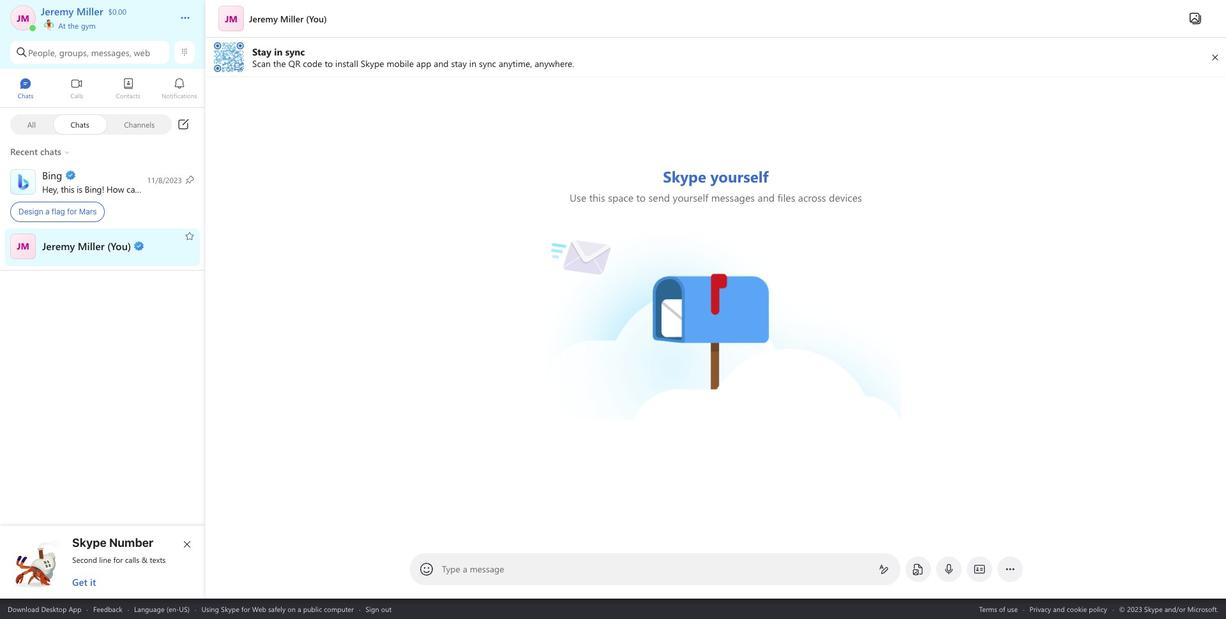 Task type: describe. For each thing, give the bounding box(es) containing it.
2 vertical spatial a
[[298, 604, 301, 614]]

download
[[8, 604, 39, 614]]

bing
[[85, 183, 102, 195]]

language (en-us) link
[[134, 604, 190, 614]]

all
[[27, 119, 36, 129]]

use
[[1007, 604, 1018, 614]]

a for flag
[[45, 207, 49, 216]]

get it
[[72, 576, 96, 589]]

message
[[470, 563, 504, 575]]

feedback link
[[93, 604, 122, 614]]

design a flag for mars
[[19, 207, 97, 216]]

us)
[[179, 604, 190, 614]]

chats
[[71, 119, 89, 129]]

web
[[252, 604, 266, 614]]

how
[[107, 183, 124, 195]]

texts
[[150, 555, 166, 565]]

(en-
[[166, 604, 179, 614]]

terms of use link
[[979, 604, 1018, 614]]

web
[[134, 46, 150, 58]]

at the gym button
[[41, 18, 167, 31]]

out
[[381, 604, 392, 614]]

policy
[[1089, 604, 1107, 614]]

gym
[[81, 20, 96, 31]]

you
[[166, 183, 180, 195]]

get
[[72, 576, 87, 589]]

sign out
[[366, 604, 392, 614]]

people, groups, messages, web button
[[10, 41, 169, 64]]

0 vertical spatial for
[[67, 207, 77, 216]]

type
[[442, 563, 460, 575]]

can
[[127, 183, 140, 195]]

safely
[[268, 604, 286, 614]]

groups,
[[59, 46, 89, 58]]

Type a message text field
[[443, 563, 869, 577]]

skype number element
[[11, 536, 195, 589]]

sign
[[366, 604, 379, 614]]

desktop
[[41, 604, 67, 614]]

public
[[303, 604, 322, 614]]

hey,
[[42, 183, 58, 195]]

people,
[[28, 46, 57, 58]]

on
[[288, 604, 296, 614]]

download desktop app link
[[8, 604, 81, 614]]

type a message
[[442, 563, 504, 575]]

people, groups, messages, web
[[28, 46, 150, 58]]

language (en-us)
[[134, 604, 190, 614]]

privacy and cookie policy link
[[1030, 604, 1107, 614]]

terms of use
[[979, 604, 1018, 614]]

design
[[19, 207, 43, 216]]

privacy and cookie policy
[[1030, 604, 1107, 614]]



Task type: vqa. For each thing, say whether or not it's contained in the screenshot.
'Magic' at the bottom left of page
no



Task type: locate. For each thing, give the bounding box(es) containing it.
for for using skype for web safely on a public computer
[[241, 604, 250, 614]]

a right on
[[298, 604, 301, 614]]

this
[[61, 183, 74, 195]]

second
[[72, 555, 97, 565]]

skype number
[[72, 536, 153, 550]]

a for message
[[463, 563, 467, 575]]

0 vertical spatial skype
[[72, 536, 107, 550]]

for for second line for calls & texts
[[113, 555, 123, 565]]

terms
[[979, 604, 997, 614]]

0 horizontal spatial for
[[67, 207, 77, 216]]

using skype for web safely on a public computer link
[[201, 604, 354, 614]]

2 vertical spatial for
[[241, 604, 250, 614]]

skype up second
[[72, 536, 107, 550]]

1 vertical spatial a
[[463, 563, 467, 575]]

channels
[[124, 119, 155, 129]]

is
[[77, 183, 82, 195]]

using
[[201, 604, 219, 614]]

1 horizontal spatial for
[[113, 555, 123, 565]]

flag
[[52, 207, 65, 216]]

2 horizontal spatial a
[[463, 563, 467, 575]]

language
[[134, 604, 165, 614]]

0 vertical spatial a
[[45, 207, 49, 216]]

for inside 'skype number' element
[[113, 555, 123, 565]]

0 horizontal spatial a
[[45, 207, 49, 216]]

app
[[69, 604, 81, 614]]

number
[[109, 536, 153, 550]]

cookie
[[1067, 604, 1087, 614]]

line
[[99, 555, 111, 565]]

the
[[68, 20, 79, 31]]

messages,
[[91, 46, 131, 58]]

1 horizontal spatial skype
[[221, 604, 239, 614]]

sign out link
[[366, 604, 392, 614]]

and
[[1053, 604, 1065, 614]]

skype right using
[[221, 604, 239, 614]]

at the gym
[[56, 20, 96, 31]]

1 horizontal spatial a
[[298, 604, 301, 614]]

!
[[102, 183, 104, 195]]

at
[[58, 20, 66, 31]]

a
[[45, 207, 49, 216], [463, 563, 467, 575], [298, 604, 301, 614]]

help
[[147, 183, 163, 195]]

a left flag
[[45, 207, 49, 216]]

0 horizontal spatial skype
[[72, 536, 107, 550]]

mars
[[79, 207, 97, 216]]

a right type
[[463, 563, 467, 575]]

today?
[[182, 183, 208, 195]]

feedback
[[93, 604, 122, 614]]

1 vertical spatial skype
[[221, 604, 239, 614]]

computer
[[324, 604, 354, 614]]

for
[[67, 207, 77, 216], [113, 555, 123, 565], [241, 604, 250, 614]]

1 vertical spatial for
[[113, 555, 123, 565]]

second line for calls & texts
[[72, 555, 166, 565]]

hey, this is bing ! how can i help you today?
[[42, 183, 210, 195]]

privacy
[[1030, 604, 1051, 614]]

calls
[[125, 555, 139, 565]]

for left web
[[241, 604, 250, 614]]

using skype for web safely on a public computer
[[201, 604, 354, 614]]

i
[[142, 183, 144, 195]]

it
[[90, 576, 96, 589]]

&
[[142, 555, 148, 565]]

tab list
[[0, 72, 205, 107]]

for right flag
[[67, 207, 77, 216]]

of
[[999, 604, 1005, 614]]

for right line
[[113, 555, 123, 565]]

2 horizontal spatial for
[[241, 604, 250, 614]]

download desktop app
[[8, 604, 81, 614]]

skype
[[72, 536, 107, 550], [221, 604, 239, 614]]



